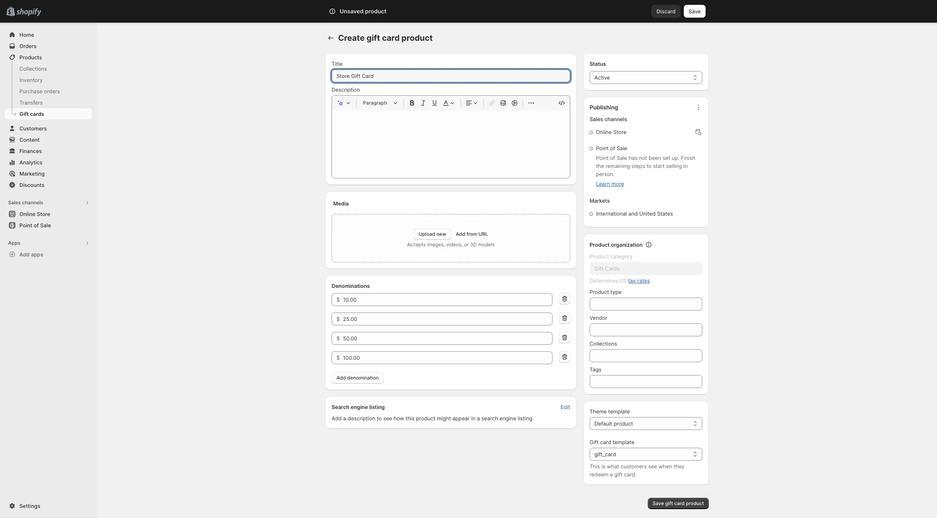 Task type: vqa. For each thing, say whether or not it's contained in the screenshot.
see related to to
yes



Task type: describe. For each thing, give the bounding box(es) containing it.
united
[[639, 210, 656, 217]]

1 $ from the top
[[337, 297, 340, 303]]

has
[[629, 155, 638, 161]]

add denomination button
[[332, 372, 384, 384]]

2 $ from the top
[[337, 316, 340, 322]]

online store link
[[5, 208, 92, 220]]

marketing link
[[5, 168, 92, 179]]

search engine listing
[[332, 404, 385, 410]]

inventory
[[19, 77, 43, 83]]

upload new button
[[414, 229, 451, 240]]

add from url
[[456, 231, 488, 237]]

0 vertical spatial point
[[596, 145, 609, 152]]

finances link
[[5, 145, 92, 157]]

0 vertical spatial point of sale
[[596, 145, 627, 152]]

denomination
[[347, 375, 379, 381]]

finish
[[681, 155, 696, 161]]

3 $ text field from the top
[[343, 332, 553, 345]]

orders link
[[5, 40, 92, 52]]

the
[[596, 163, 604, 169]]

this is what customers see when they redeem a gift card.
[[590, 463, 685, 478]]

collections inside collections link
[[19, 65, 47, 72]]

1 vertical spatial collections
[[590, 341, 617, 347]]

title
[[332, 61, 343, 67]]

add for add apps
[[19, 251, 30, 258]]

states
[[657, 210, 673, 217]]

purchase orders link
[[5, 86, 92, 97]]

not
[[639, 155, 647, 161]]

type
[[611, 289, 622, 295]]

purchase
[[19, 88, 42, 95]]

online store button
[[0, 208, 97, 220]]

0 vertical spatial of
[[610, 145, 615, 152]]

inventory link
[[5, 74, 92, 86]]

0 horizontal spatial a
[[343, 415, 346, 422]]

they
[[674, 463, 685, 470]]

sale inside 'link'
[[40, 222, 51, 229]]

create gift card product
[[338, 33, 433, 43]]

home link
[[5, 29, 92, 40]]

discounts
[[19, 182, 44, 188]]

add for add a description to see how this product might appear in a search engine listing
[[332, 415, 342, 422]]

unsaved
[[340, 8, 364, 15]]

shopify image
[[16, 8, 41, 16]]

0 vertical spatial engine
[[351, 404, 368, 410]]

0 vertical spatial store
[[613, 129, 627, 135]]

images,
[[427, 242, 445, 248]]

gift for create
[[367, 33, 380, 43]]

add a description to see how this product might appear in a search engine listing
[[332, 415, 533, 422]]

see for to
[[383, 415, 392, 422]]

and
[[629, 210, 638, 217]]

url
[[479, 231, 488, 237]]

active
[[595, 74, 610, 81]]

transfers link
[[5, 97, 92, 108]]

of inside 'link'
[[34, 222, 39, 229]]

point inside point of sale has not been set up. finish the remaining steps to start selling in person. learn more
[[596, 155, 609, 161]]

0 vertical spatial listing
[[369, 404, 385, 410]]

1 horizontal spatial online store
[[596, 129, 627, 135]]

gift card template
[[590, 439, 635, 446]]

add apps
[[19, 251, 43, 258]]

channels inside button
[[22, 200, 43, 206]]

1 horizontal spatial a
[[477, 415, 480, 422]]

see for customers
[[648, 463, 657, 470]]

learn more link
[[596, 181, 624, 187]]

content
[[19, 137, 40, 143]]

settings link
[[5, 501, 92, 512]]

gift for save
[[665, 501, 673, 507]]

product inside button
[[686, 501, 704, 507]]

0 vertical spatial template
[[608, 408, 630, 415]]

a inside this is what customers see when they redeem a gift card.
[[610, 471, 613, 478]]

paragraph
[[363, 100, 387, 106]]

analytics link
[[5, 157, 92, 168]]

accepts
[[407, 242, 426, 248]]

add from url button
[[456, 231, 488, 237]]

gift cards
[[19, 111, 44, 117]]

appear
[[452, 415, 470, 422]]

international
[[596, 210, 627, 217]]

in inside point of sale has not been set up. finish the remaining steps to start selling in person. learn more
[[684, 163, 688, 169]]

default product
[[595, 421, 633, 427]]

search
[[482, 415, 498, 422]]

marketing
[[19, 170, 45, 177]]

add for add from url
[[456, 231, 465, 237]]

media
[[333, 200, 349, 207]]

1 horizontal spatial online
[[596, 129, 612, 135]]

tax
[[628, 278, 636, 284]]

to inside point of sale has not been set up. finish the remaining steps to start selling in person. learn more
[[647, 163, 652, 169]]

up.
[[672, 155, 680, 161]]

more
[[612, 181, 624, 187]]

product category
[[590, 253, 633, 260]]

analytics
[[19, 159, 43, 166]]

gift_card
[[595, 451, 616, 458]]

card.
[[624, 471, 637, 478]]

determines us tax rates
[[590, 278, 650, 284]]

is
[[602, 463, 606, 470]]

product type
[[590, 289, 622, 295]]

start
[[653, 163, 665, 169]]

products
[[19, 54, 42, 61]]

redeem
[[590, 471, 609, 478]]

paragraph button
[[360, 98, 400, 108]]

this
[[590, 463, 600, 470]]

person.
[[596, 171, 615, 177]]

home
[[19, 32, 34, 38]]

discounts link
[[5, 179, 92, 191]]

discard button
[[652, 5, 681, 18]]

sale inside point of sale has not been set up. finish the remaining steps to start selling in person. learn more
[[617, 155, 627, 161]]

apps
[[31, 251, 43, 258]]

videos,
[[446, 242, 463, 248]]

description
[[348, 415, 375, 422]]

save gift card product button
[[648, 498, 709, 509]]

this
[[406, 415, 415, 422]]

1 vertical spatial in
[[471, 415, 476, 422]]



Task type: locate. For each thing, give the bounding box(es) containing it.
1 vertical spatial template
[[613, 439, 635, 446]]

4 $ text field from the top
[[343, 351, 553, 364]]

to right description
[[377, 415, 382, 422]]

save right discard button
[[689, 8, 701, 15]]

from
[[467, 231, 477, 237]]

2 vertical spatial gift
[[665, 501, 673, 507]]

1 $ text field from the top
[[343, 293, 553, 306]]

listing up description
[[369, 404, 385, 410]]

save
[[689, 8, 701, 15], [653, 501, 664, 507]]

1 vertical spatial to
[[377, 415, 382, 422]]

template up default product
[[608, 408, 630, 415]]

theme template
[[590, 408, 630, 415]]

1 vertical spatial online
[[19, 211, 35, 217]]

card for create
[[382, 33, 400, 43]]

product for product organization
[[590, 242, 610, 248]]

1 vertical spatial channels
[[22, 200, 43, 206]]

been
[[649, 155, 661, 161]]

gift right create at the left top
[[367, 33, 380, 43]]

1 vertical spatial sales channels
[[8, 200, 43, 206]]

sales channels inside button
[[8, 200, 43, 206]]

save for save
[[689, 8, 701, 15]]

when
[[659, 463, 672, 470]]

denominations
[[332, 283, 370, 289]]

1 vertical spatial see
[[648, 463, 657, 470]]

0 vertical spatial search
[[365, 8, 382, 15]]

1 horizontal spatial collections
[[590, 341, 617, 347]]

1 horizontal spatial card
[[600, 439, 611, 446]]

to
[[647, 163, 652, 169], [377, 415, 382, 422]]

gift for gift cards
[[19, 111, 29, 117]]

2 vertical spatial point
[[19, 222, 32, 229]]

finances
[[19, 148, 42, 154]]

1 horizontal spatial point of sale
[[596, 145, 627, 152]]

models
[[478, 242, 495, 248]]

search inside button
[[365, 8, 382, 15]]

point of sale down online store "button"
[[19, 222, 51, 229]]

accepts images, videos, or 3d models
[[407, 242, 495, 248]]

card down they at the bottom of page
[[674, 501, 685, 507]]

0 vertical spatial in
[[684, 163, 688, 169]]

2 $ text field from the top
[[343, 313, 553, 326]]

1 vertical spatial save
[[653, 501, 664, 507]]

0 horizontal spatial search
[[332, 404, 349, 410]]

theme
[[590, 408, 607, 415]]

1 vertical spatial of
[[610, 155, 615, 161]]

0 vertical spatial gift
[[19, 111, 29, 117]]

what
[[607, 463, 619, 470]]

0 horizontal spatial sales channels
[[8, 200, 43, 206]]

a
[[343, 415, 346, 422], [477, 415, 480, 422], [610, 471, 613, 478]]

3d
[[470, 242, 477, 248]]

0 vertical spatial to
[[647, 163, 652, 169]]

search up description
[[332, 404, 349, 410]]

store down sales channels button
[[37, 211, 50, 217]]

add for add denomination
[[337, 375, 346, 381]]

1 horizontal spatial search
[[365, 8, 382, 15]]

products link
[[5, 52, 92, 63]]

online down sales channels button
[[19, 211, 35, 217]]

1 horizontal spatial listing
[[518, 415, 533, 422]]

product up product category
[[590, 242, 610, 248]]

product down determines
[[590, 289, 609, 295]]

sales inside sales channels button
[[8, 200, 21, 206]]

add left denomination
[[337, 375, 346, 381]]

0 horizontal spatial point of sale
[[19, 222, 51, 229]]

add apps button
[[5, 249, 92, 260]]

product for product category
[[590, 253, 609, 260]]

0 vertical spatial sale
[[617, 145, 627, 152]]

in right "appear"
[[471, 415, 476, 422]]

2 vertical spatial of
[[34, 222, 39, 229]]

gift down "what"
[[614, 471, 623, 478]]

card down unsaved product
[[382, 33, 400, 43]]

online store inside "button"
[[19, 211, 50, 217]]

collections link
[[5, 63, 92, 74]]

collections down vendor at the right bottom
[[590, 341, 617, 347]]

1 horizontal spatial engine
[[500, 415, 516, 422]]

1 vertical spatial listing
[[518, 415, 533, 422]]

customers
[[19, 125, 47, 132]]

gift left cards
[[19, 111, 29, 117]]

default
[[595, 421, 612, 427]]

of inside point of sale has not been set up. finish the remaining steps to start selling in person. learn more
[[610, 155, 615, 161]]

customers link
[[5, 123, 92, 134]]

1 horizontal spatial store
[[613, 129, 627, 135]]

tags
[[590, 366, 602, 373]]

add left the apps
[[19, 251, 30, 258]]

apps button
[[5, 238, 92, 249]]

customers
[[621, 463, 647, 470]]

orders
[[19, 43, 37, 49]]

engine right search
[[500, 415, 516, 422]]

1 vertical spatial product
[[590, 253, 609, 260]]

card up the gift_card
[[600, 439, 611, 446]]

point of sale up remaining
[[596, 145, 627, 152]]

0 horizontal spatial gift
[[19, 111, 29, 117]]

see inside this is what customers see when they redeem a gift card.
[[648, 463, 657, 470]]

engine
[[351, 404, 368, 410], [500, 415, 516, 422]]

2 vertical spatial product
[[590, 289, 609, 295]]

2 vertical spatial sale
[[40, 222, 51, 229]]

online store
[[596, 129, 627, 135], [19, 211, 50, 217]]

online
[[596, 129, 612, 135], [19, 211, 35, 217]]

channels down discounts
[[22, 200, 43, 206]]

point of sale has not been set up. finish the remaining steps to start selling in person. learn more
[[596, 155, 696, 187]]

create
[[338, 33, 365, 43]]

add inside 'add apps' button
[[19, 251, 30, 258]]

online inside online store link
[[19, 211, 35, 217]]

sales down publishing
[[590, 116, 603, 122]]

sales channels
[[590, 116, 627, 122], [8, 200, 43, 206]]

0 horizontal spatial store
[[37, 211, 50, 217]]

0 horizontal spatial in
[[471, 415, 476, 422]]

sales
[[590, 116, 603, 122], [8, 200, 21, 206]]

online store down sales channels button
[[19, 211, 50, 217]]

search button
[[351, 5, 586, 18]]

settings
[[19, 503, 40, 509]]

sales down discounts
[[8, 200, 21, 206]]

organization
[[611, 242, 643, 248]]

in down finish
[[684, 163, 688, 169]]

1 horizontal spatial see
[[648, 463, 657, 470]]

a left description
[[343, 415, 346, 422]]

store inside "button"
[[37, 211, 50, 217]]

see left when
[[648, 463, 657, 470]]

gift inside button
[[665, 501, 673, 507]]

set
[[663, 155, 670, 161]]

add down the search engine listing
[[332, 415, 342, 422]]

$
[[337, 297, 340, 303], [337, 316, 340, 322], [337, 335, 340, 342], [337, 355, 340, 361]]

Vendor text field
[[590, 324, 703, 337]]

1 horizontal spatial gift
[[590, 439, 599, 446]]

store down publishing
[[613, 129, 627, 135]]

category
[[611, 253, 633, 260]]

purchase orders
[[19, 88, 60, 95]]

cards
[[30, 111, 44, 117]]

0 horizontal spatial online
[[19, 211, 35, 217]]

orders
[[44, 88, 60, 95]]

1 vertical spatial card
[[600, 439, 611, 446]]

engine up description
[[351, 404, 368, 410]]

point of sale link
[[5, 220, 92, 231]]

save gift card product
[[653, 501, 704, 507]]

3 product from the top
[[590, 289, 609, 295]]

$ text field
[[343, 293, 553, 306], [343, 313, 553, 326], [343, 332, 553, 345], [343, 351, 553, 364]]

card for save
[[674, 501, 685, 507]]

us
[[620, 278, 627, 284]]

point of sale inside 'link'
[[19, 222, 51, 229]]

1 horizontal spatial channels
[[605, 116, 627, 122]]

0 horizontal spatial collections
[[19, 65, 47, 72]]

0 vertical spatial collections
[[19, 65, 47, 72]]

Title text field
[[332, 69, 570, 82]]

determines
[[590, 278, 618, 284]]

4 $ from the top
[[337, 355, 340, 361]]

card inside button
[[674, 501, 685, 507]]

save for save gift card product
[[653, 501, 664, 507]]

sales channels down publishing
[[590, 116, 627, 122]]

steps
[[632, 163, 645, 169]]

Collections text field
[[590, 349, 703, 362]]

rates
[[638, 278, 650, 284]]

template down default product
[[613, 439, 635, 446]]

or
[[464, 242, 469, 248]]

0 horizontal spatial listing
[[369, 404, 385, 410]]

0 vertical spatial sales
[[590, 116, 603, 122]]

0 horizontal spatial sales
[[8, 200, 21, 206]]

1 vertical spatial store
[[37, 211, 50, 217]]

1 horizontal spatial sales
[[590, 116, 603, 122]]

upload
[[419, 231, 435, 237]]

gift cards link
[[5, 108, 92, 120]]

search right unsaved
[[365, 8, 382, 15]]

1 vertical spatial search
[[332, 404, 349, 410]]

save button
[[684, 5, 706, 18]]

search for search engine listing
[[332, 404, 349, 410]]

1 vertical spatial gift
[[590, 439, 599, 446]]

1 horizontal spatial gift
[[614, 471, 623, 478]]

1 product from the top
[[590, 242, 610, 248]]

1 vertical spatial sale
[[617, 155, 627, 161]]

2 horizontal spatial a
[[610, 471, 613, 478]]

0 vertical spatial sales channels
[[590, 116, 627, 122]]

1 vertical spatial engine
[[500, 415, 516, 422]]

listing right search
[[518, 415, 533, 422]]

upload new
[[419, 231, 446, 237]]

0 vertical spatial gift
[[367, 33, 380, 43]]

0 vertical spatial channels
[[605, 116, 627, 122]]

add
[[456, 231, 465, 237], [19, 251, 30, 258], [337, 375, 346, 381], [332, 415, 342, 422]]

0 horizontal spatial channels
[[22, 200, 43, 206]]

online down publishing
[[596, 129, 612, 135]]

Product type text field
[[590, 298, 703, 311]]

collections up inventory
[[19, 65, 47, 72]]

gift up the gift_card
[[590, 439, 599, 446]]

0 vertical spatial online store
[[596, 129, 627, 135]]

add left from
[[456, 231, 465, 237]]

gift inside this is what customers see when they redeem a gift card.
[[614, 471, 623, 478]]

1 vertical spatial gift
[[614, 471, 623, 478]]

2 vertical spatial card
[[674, 501, 685, 507]]

gift for gift card template
[[590, 439, 599, 446]]

0 vertical spatial see
[[383, 415, 392, 422]]

apps
[[8, 240, 20, 246]]

1 horizontal spatial to
[[647, 163, 652, 169]]

1 vertical spatial online store
[[19, 211, 50, 217]]

0 vertical spatial online
[[596, 129, 612, 135]]

search for search
[[365, 8, 382, 15]]

sales channels button
[[5, 197, 92, 208]]

0 horizontal spatial engine
[[351, 404, 368, 410]]

product down product organization
[[590, 253, 609, 260]]

channels down publishing
[[605, 116, 627, 122]]

channels
[[605, 116, 627, 122], [22, 200, 43, 206]]

point of sale button
[[0, 220, 97, 231]]

1 vertical spatial sales
[[8, 200, 21, 206]]

gift
[[19, 111, 29, 117], [590, 439, 599, 446]]

search
[[365, 8, 382, 15], [332, 404, 349, 410]]

add denomination
[[337, 375, 379, 381]]

sale
[[617, 145, 627, 152], [617, 155, 627, 161], [40, 222, 51, 229]]

to left start
[[647, 163, 652, 169]]

0 horizontal spatial online store
[[19, 211, 50, 217]]

save down when
[[653, 501, 664, 507]]

online store down publishing
[[596, 129, 627, 135]]

0 horizontal spatial gift
[[367, 33, 380, 43]]

0 horizontal spatial card
[[382, 33, 400, 43]]

gift down when
[[665, 501, 673, 507]]

Product category text field
[[590, 262, 703, 275]]

sales channels down discounts
[[8, 200, 43, 206]]

transfers
[[19, 99, 43, 106]]

0 horizontal spatial save
[[653, 501, 664, 507]]

1 horizontal spatial in
[[684, 163, 688, 169]]

content link
[[5, 134, 92, 145]]

2 horizontal spatial gift
[[665, 501, 673, 507]]

1 vertical spatial point
[[596, 155, 609, 161]]

Tags text field
[[590, 375, 703, 388]]

1 horizontal spatial save
[[689, 8, 701, 15]]

0 vertical spatial save
[[689, 8, 701, 15]]

add inside add denomination button
[[337, 375, 346, 381]]

a down "what"
[[610, 471, 613, 478]]

2 horizontal spatial card
[[674, 501, 685, 507]]

0 horizontal spatial see
[[383, 415, 392, 422]]

2 product from the top
[[590, 253, 609, 260]]

how
[[394, 415, 404, 422]]

product for product type
[[590, 289, 609, 295]]

point inside 'link'
[[19, 222, 32, 229]]

3 $ from the top
[[337, 335, 340, 342]]

1 horizontal spatial sales channels
[[590, 116, 627, 122]]

a left search
[[477, 415, 480, 422]]

1 vertical spatial point of sale
[[19, 222, 51, 229]]

0 vertical spatial card
[[382, 33, 400, 43]]

remaining
[[606, 163, 630, 169]]

0 vertical spatial product
[[590, 242, 610, 248]]

product organization
[[590, 242, 643, 248]]

0 horizontal spatial to
[[377, 415, 382, 422]]

see left how
[[383, 415, 392, 422]]



